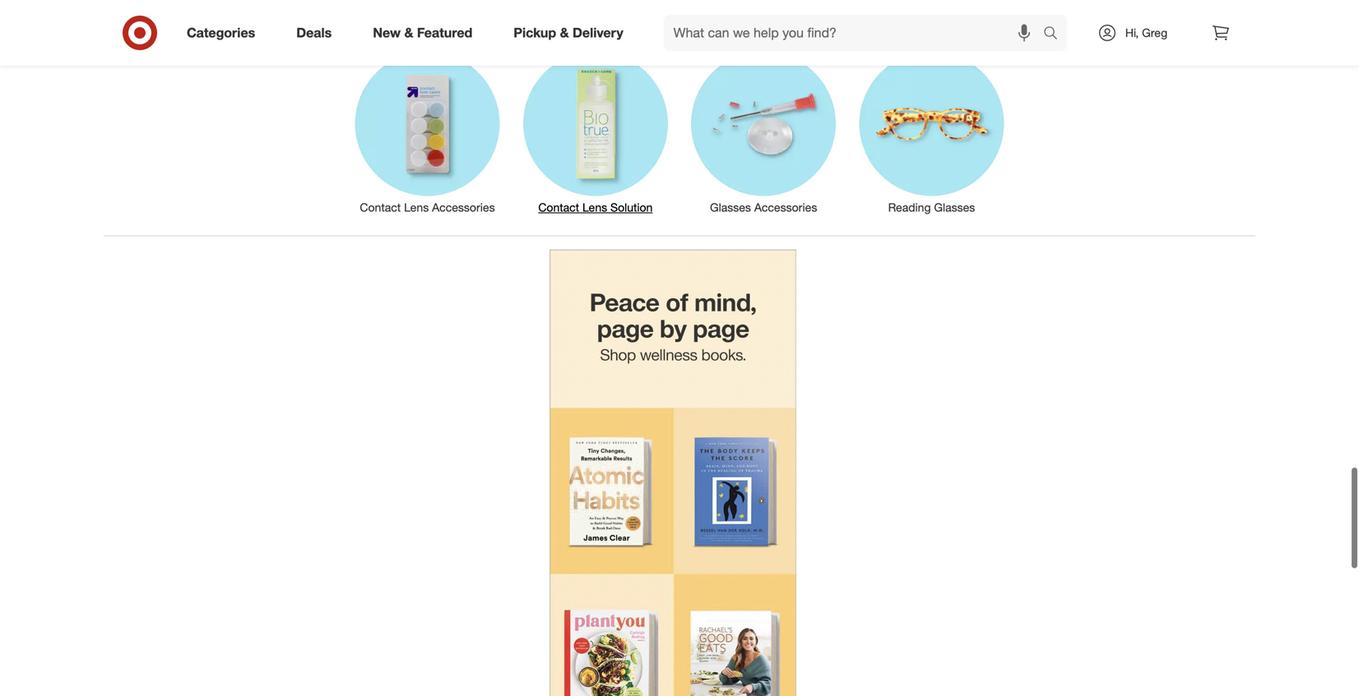 Task type: locate. For each thing, give the bounding box(es) containing it.
& right pickup
[[560, 25, 569, 41]]

glasses accessories link
[[680, 48, 848, 216]]

add-ons & accessories
[[548, 7, 811, 36]]

contact inside contact lens solution link
[[538, 200, 579, 215]]

1 horizontal spatial contact
[[538, 200, 579, 215]]

2 lens from the left
[[583, 200, 607, 215]]

deals
[[296, 25, 332, 41]]

reading glasses
[[888, 200, 975, 215]]

&
[[651, 7, 668, 36], [404, 25, 413, 41], [560, 25, 569, 41]]

What can we help you find? suggestions appear below search field
[[664, 15, 1047, 51]]

contact
[[360, 200, 401, 215], [538, 200, 579, 215]]

new & featured
[[373, 25, 473, 41]]

hi,
[[1126, 26, 1139, 40]]

new & featured link
[[359, 15, 493, 51]]

glasses accessories
[[710, 200, 817, 215]]

lens inside contact lens solution link
[[583, 200, 607, 215]]

1 contact from the left
[[360, 200, 401, 215]]

1 horizontal spatial &
[[560, 25, 569, 41]]

search
[[1036, 26, 1076, 42]]

contact lens accessories
[[360, 200, 495, 215]]

hi, greg
[[1126, 26, 1168, 40]]

glasses
[[710, 200, 751, 215], [934, 200, 975, 215]]

0 horizontal spatial glasses
[[710, 200, 751, 215]]

lens inside contact lens accessories link
[[404, 200, 429, 215]]

accessories
[[674, 7, 811, 36]]

contact lens accessories link
[[343, 48, 512, 216]]

2 contact from the left
[[538, 200, 579, 215]]

& for new & featured
[[404, 25, 413, 41]]

1 horizontal spatial accessories
[[754, 200, 817, 215]]

accessories
[[432, 200, 495, 215], [754, 200, 817, 215]]

1 horizontal spatial lens
[[583, 200, 607, 215]]

0 horizontal spatial contact
[[360, 200, 401, 215]]

greg
[[1142, 26, 1168, 40]]

pickup & delivery link
[[500, 15, 644, 51]]

& right 'new'
[[404, 25, 413, 41]]

0 horizontal spatial &
[[404, 25, 413, 41]]

contact lens solution
[[538, 200, 653, 215]]

featured
[[417, 25, 473, 41]]

0 horizontal spatial accessories
[[432, 200, 495, 215]]

2 horizontal spatial &
[[651, 7, 668, 36]]

lens
[[404, 200, 429, 215], [583, 200, 607, 215]]

1 horizontal spatial glasses
[[934, 200, 975, 215]]

0 horizontal spatial lens
[[404, 200, 429, 215]]

2 accessories from the left
[[754, 200, 817, 215]]

pickup
[[514, 25, 556, 41]]

reading glasses link
[[848, 48, 1016, 216]]

contact inside contact lens accessories link
[[360, 200, 401, 215]]

1 lens from the left
[[404, 200, 429, 215]]

& right ons
[[651, 7, 668, 36]]



Task type: describe. For each thing, give the bounding box(es) containing it.
lens for accessories
[[404, 200, 429, 215]]

categories link
[[173, 15, 276, 51]]

contact lens solution link
[[512, 48, 680, 216]]

pickup & delivery
[[514, 25, 623, 41]]

solution
[[611, 200, 653, 215]]

add-
[[548, 7, 603, 36]]

1 glasses from the left
[[710, 200, 751, 215]]

delivery
[[573, 25, 623, 41]]

new
[[373, 25, 401, 41]]

1 accessories from the left
[[432, 200, 495, 215]]

ons
[[603, 7, 645, 36]]

& for pickup & delivery
[[560, 25, 569, 41]]

reading
[[888, 200, 931, 215]]

search button
[[1036, 15, 1076, 54]]

lens for solution
[[583, 200, 607, 215]]

categories
[[187, 25, 255, 41]]

contact for contact lens accessories
[[360, 200, 401, 215]]

deals link
[[282, 15, 352, 51]]

2 glasses from the left
[[934, 200, 975, 215]]

contact for contact lens solution
[[538, 200, 579, 215]]

advertisement element
[[550, 250, 797, 697]]



Task type: vqa. For each thing, say whether or not it's contained in the screenshot.
middle &
yes



